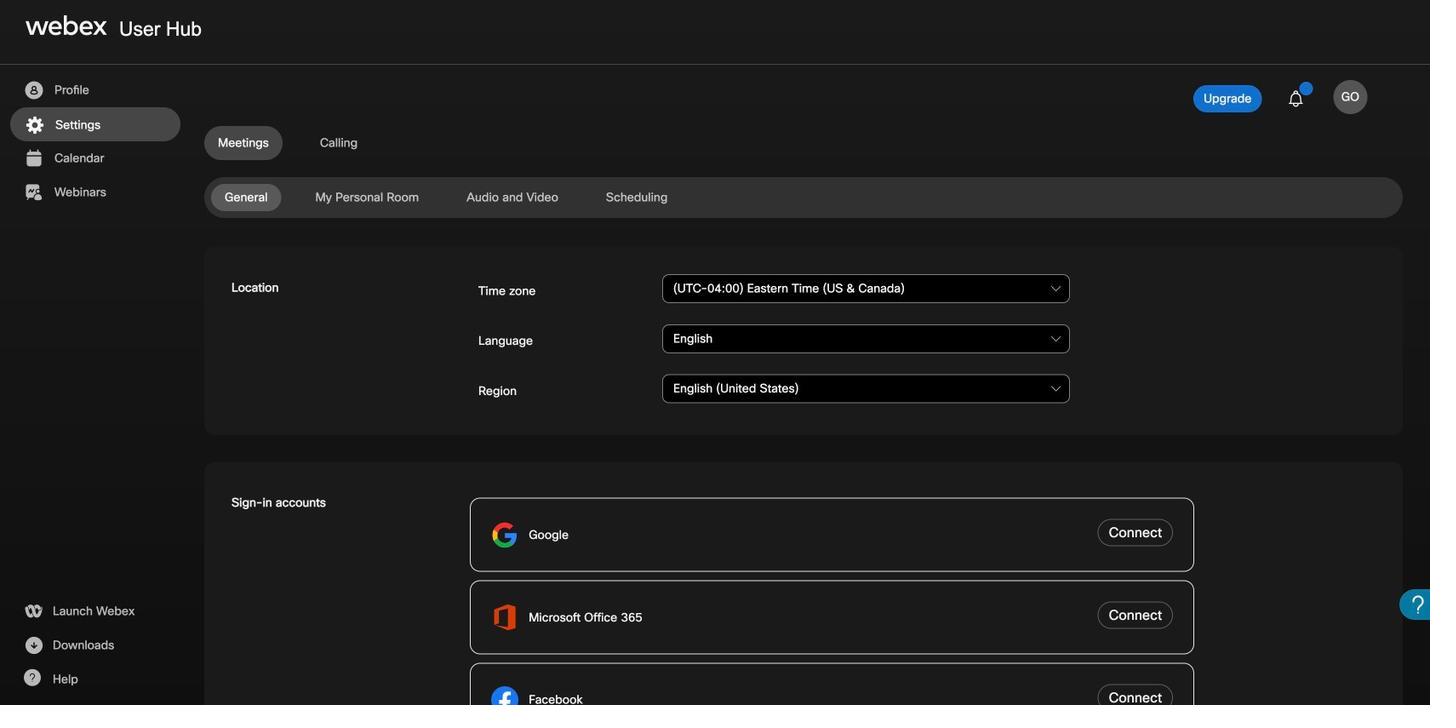 Task type: describe. For each thing, give the bounding box(es) containing it.
mds webex helix filled image
[[23, 601, 44, 622]]

mds content download_filled image
[[23, 635, 44, 656]]

cisco webex image
[[26, 15, 107, 36]]

mds webinar_filled image
[[23, 182, 44, 203]]



Task type: locate. For each thing, give the bounding box(es) containing it.
None text field
[[663, 274, 1070, 303], [663, 324, 1070, 353], [663, 375, 1070, 403], [663, 274, 1070, 303], [663, 324, 1070, 353], [663, 375, 1070, 403]]

0 vertical spatial tab list
[[204, 126, 1404, 160]]

1 vertical spatial tab list
[[204, 184, 1404, 211]]

1 tab list from the top
[[204, 126, 1404, 160]]

ng help active image
[[23, 669, 41, 687]]

mds meetings_filled image
[[23, 148, 44, 169]]

mds settings_filled image
[[24, 115, 45, 135]]

2 tab list from the top
[[204, 184, 1404, 211]]

tab list
[[204, 126, 1404, 160], [204, 184, 1404, 211]]

mds people circle_filled image
[[23, 80, 44, 101]]



